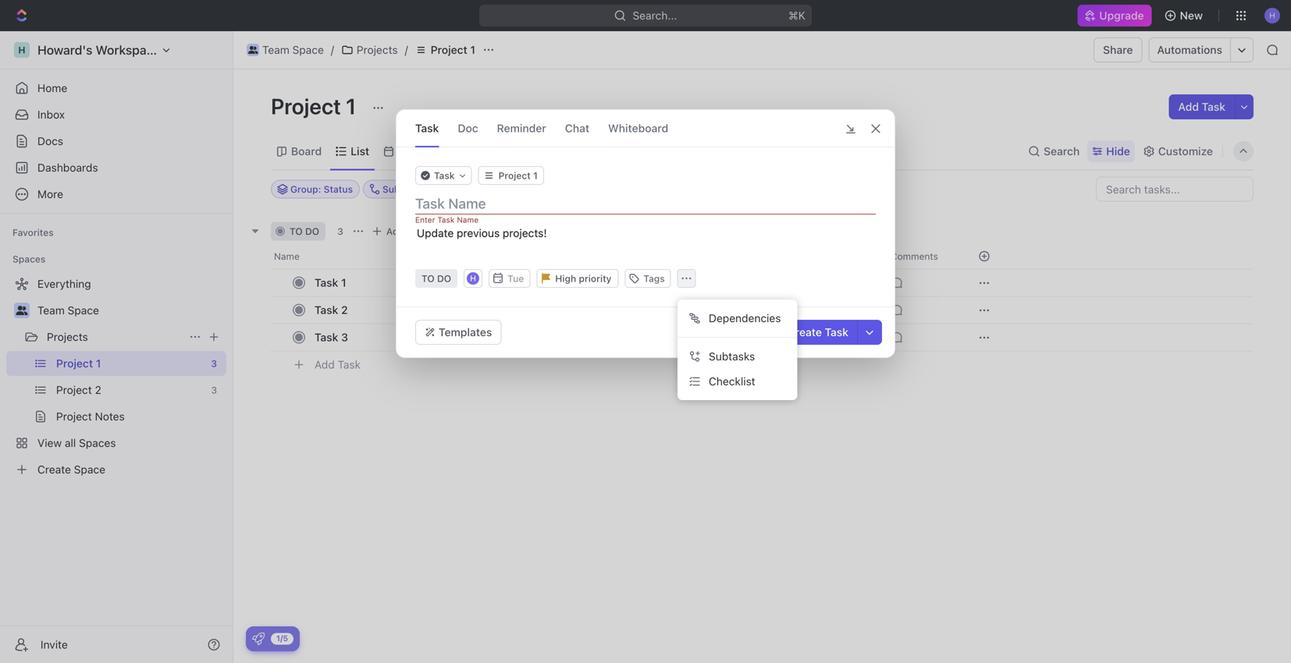 Task type: locate. For each thing, give the bounding box(es) containing it.
team
[[262, 43, 289, 56], [37, 304, 65, 317]]

team space right user group image
[[262, 43, 324, 56]]

share button
[[1094, 37, 1142, 62]]

task down ‎task 2
[[315, 331, 338, 344]]

invite
[[41, 639, 68, 651]]

1 vertical spatial project
[[271, 93, 341, 119]]

1 vertical spatial space
[[68, 304, 99, 317]]

‎task 2
[[315, 304, 348, 317]]

Search tasks... text field
[[1097, 178, 1253, 201]]

add down task 3 on the left of page
[[315, 358, 335, 371]]

doc
[[458, 122, 478, 135]]

table link
[[528, 141, 559, 162]]

2 vertical spatial 1
[[341, 276, 346, 289]]

team space right user group icon
[[37, 304, 99, 317]]

1 inside project 1 link
[[470, 43, 475, 56]]

‎task up ‎task 2
[[315, 276, 338, 289]]

team space link
[[243, 41, 328, 59], [37, 298, 223, 323]]

team space
[[262, 43, 324, 56], [37, 304, 99, 317]]

0 horizontal spatial add
[[315, 358, 335, 371]]

2 horizontal spatial add task
[[1178, 100, 1226, 113]]

1 / from the left
[[331, 43, 334, 56]]

3
[[337, 226, 343, 237], [341, 331, 348, 344]]

1/5
[[276, 634, 288, 643]]

space right user group image
[[292, 43, 324, 56]]

team space link inside tree
[[37, 298, 223, 323]]

2 vertical spatial add
[[315, 358, 335, 371]]

0 vertical spatial projects link
[[337, 41, 402, 59]]

dialog containing task
[[396, 109, 895, 358]]

add task up customize
[[1178, 100, 1226, 113]]

0 vertical spatial ‎task
[[315, 276, 338, 289]]

0 horizontal spatial /
[[331, 43, 334, 56]]

task
[[1202, 100, 1226, 113], [415, 122, 439, 135], [407, 226, 428, 237], [825, 326, 849, 339], [315, 331, 338, 344], [338, 358, 361, 371]]

space
[[292, 43, 324, 56], [68, 304, 99, 317]]

1 ‎task from the top
[[315, 276, 338, 289]]

0 horizontal spatial team space
[[37, 304, 99, 317]]

team inside sidebar navigation
[[37, 304, 65, 317]]

new
[[1180, 9, 1203, 22]]

add up customize
[[1178, 100, 1199, 113]]

2 vertical spatial add task button
[[308, 356, 367, 374]]

team right user group icon
[[37, 304, 65, 317]]

home link
[[6, 76, 226, 101]]

user group image
[[248, 46, 258, 54]]

team right user group image
[[262, 43, 289, 56]]

task up the ‎task 1 link
[[407, 226, 428, 237]]

dialog
[[396, 109, 895, 358]]

add task button down task 3 on the left of page
[[308, 356, 367, 374]]

checklist
[[709, 375, 755, 388]]

1 horizontal spatial /
[[405, 43, 408, 56]]

‎task 2 link
[[311, 299, 541, 322]]

1 horizontal spatial projects
[[357, 43, 398, 56]]

add task up the ‎task 1 link
[[386, 226, 428, 237]]

upgrade
[[1099, 9, 1144, 22]]

‎task 1
[[315, 276, 346, 289]]

projects!
[[503, 227, 547, 240]]

2 vertical spatial add task
[[315, 358, 361, 371]]

2 / from the left
[[405, 43, 408, 56]]

previous
[[457, 227, 500, 240]]

list link
[[348, 141, 369, 162]]

share
[[1103, 43, 1133, 56]]

0 vertical spatial projects
[[357, 43, 398, 56]]

table
[[531, 145, 559, 158]]

0 vertical spatial add task
[[1178, 100, 1226, 113]]

doc button
[[458, 110, 478, 147]]

0 vertical spatial space
[[292, 43, 324, 56]]

sidebar navigation
[[0, 31, 233, 664]]

1 vertical spatial team space
[[37, 304, 99, 317]]

1 vertical spatial projects link
[[47, 325, 183, 350]]

3 right do
[[337, 226, 343, 237]]

1 vertical spatial team space link
[[37, 298, 223, 323]]

1 horizontal spatial space
[[292, 43, 324, 56]]

project 1 link
[[411, 41, 479, 59]]

0 vertical spatial team space link
[[243, 41, 328, 59]]

projects
[[357, 43, 398, 56], [47, 331, 88, 343]]

‎task
[[315, 276, 338, 289], [315, 304, 338, 317]]

add task
[[1178, 100, 1226, 113], [386, 226, 428, 237], [315, 358, 361, 371]]

task down task 3 on the left of page
[[338, 358, 361, 371]]

1 inside the ‎task 1 link
[[341, 276, 346, 289]]

task right create
[[825, 326, 849, 339]]

add task down task 3 on the left of page
[[315, 358, 361, 371]]

reminder
[[497, 122, 546, 135]]

0 horizontal spatial team space link
[[37, 298, 223, 323]]

0 horizontal spatial team
[[37, 304, 65, 317]]

list
[[351, 145, 369, 158]]

search...
[[633, 9, 677, 22]]

‎task left 2
[[315, 304, 338, 317]]

1 horizontal spatial projects link
[[337, 41, 402, 59]]

add task button up customize
[[1169, 94, 1235, 119]]

do
[[305, 226, 319, 237]]

1
[[470, 43, 475, 56], [346, 93, 356, 119], [341, 276, 346, 289]]

whiteboard
[[608, 122, 668, 135]]

0 vertical spatial 1
[[470, 43, 475, 56]]

dependencies button
[[684, 306, 791, 331]]

1 horizontal spatial team space link
[[243, 41, 328, 59]]

0 horizontal spatial projects link
[[47, 325, 183, 350]]

projects link
[[337, 41, 402, 59], [47, 325, 183, 350]]

task inside 'button'
[[825, 326, 849, 339]]

3 down 2
[[341, 331, 348, 344]]

‎task for ‎task 2
[[315, 304, 338, 317]]

0 vertical spatial project 1
[[431, 43, 475, 56]]

task up the calendar
[[415, 122, 439, 135]]

1 horizontal spatial team
[[262, 43, 289, 56]]

0 horizontal spatial project 1
[[271, 93, 361, 119]]

add
[[1178, 100, 1199, 113], [386, 226, 404, 237], [315, 358, 335, 371]]

create
[[787, 326, 822, 339]]

0 vertical spatial team space
[[262, 43, 324, 56]]

gantt link
[[470, 141, 502, 162]]

chat
[[565, 122, 589, 135]]

task 3 link
[[311, 326, 541, 349]]

add left "update"
[[386, 226, 404, 237]]

dependencies
[[709, 312, 781, 325]]

1 vertical spatial ‎task
[[315, 304, 338, 317]]

update
[[417, 227, 454, 240]]

1 horizontal spatial add task
[[386, 226, 428, 237]]

1 vertical spatial team
[[37, 304, 65, 317]]

tree
[[6, 272, 226, 482]]

tree containing team space
[[6, 272, 226, 482]]

add task button up the ‎task 1 link
[[368, 222, 434, 241]]

1 vertical spatial add
[[386, 226, 404, 237]]

project 1
[[431, 43, 475, 56], [271, 93, 361, 119]]

create task
[[787, 326, 849, 339]]

projects inside sidebar navigation
[[47, 331, 88, 343]]

gantt
[[474, 145, 502, 158]]

space right user group icon
[[68, 304, 99, 317]]

1 vertical spatial projects
[[47, 331, 88, 343]]

add task button
[[1169, 94, 1235, 119], [368, 222, 434, 241], [308, 356, 367, 374]]

0 horizontal spatial add task
[[315, 358, 361, 371]]

to
[[290, 226, 303, 237]]

/
[[331, 43, 334, 56], [405, 43, 408, 56]]

1 horizontal spatial project
[[431, 43, 467, 56]]

1 vertical spatial project 1
[[271, 93, 361, 119]]

new button
[[1158, 3, 1212, 28]]

0 horizontal spatial projects
[[47, 331, 88, 343]]

1 horizontal spatial team space
[[262, 43, 324, 56]]

1 vertical spatial 1
[[346, 93, 356, 119]]

1 vertical spatial 3
[[341, 331, 348, 344]]

0 horizontal spatial space
[[68, 304, 99, 317]]

0 vertical spatial add
[[1178, 100, 1199, 113]]

0 vertical spatial project
[[431, 43, 467, 56]]

spaces
[[12, 254, 46, 265]]

favorites button
[[6, 223, 60, 242]]

project
[[431, 43, 467, 56], [271, 93, 341, 119]]

2 ‎task from the top
[[315, 304, 338, 317]]

search button
[[1023, 141, 1084, 162]]

hide button
[[1088, 141, 1135, 162]]

2 horizontal spatial add
[[1178, 100, 1199, 113]]

favorites
[[12, 227, 54, 238]]



Task type: describe. For each thing, give the bounding box(es) containing it.
team space inside tree
[[37, 304, 99, 317]]

board link
[[288, 141, 322, 162]]

Task Name text field
[[415, 194, 879, 213]]

chat button
[[565, 110, 589, 147]]

2
[[341, 304, 348, 317]]

0 vertical spatial team
[[262, 43, 289, 56]]

1 vertical spatial add task button
[[368, 222, 434, 241]]

space inside sidebar navigation
[[68, 304, 99, 317]]

dashboards
[[37, 161, 98, 174]]

task up customize
[[1202, 100, 1226, 113]]

subtasks
[[709, 350, 755, 363]]

create task button
[[778, 320, 858, 345]]

calendar link
[[395, 141, 445, 162]]

docs link
[[6, 129, 226, 154]]

task 3
[[315, 331, 348, 344]]

inbox
[[37, 108, 65, 121]]

tree inside sidebar navigation
[[6, 272, 226, 482]]

update previous projects!
[[417, 227, 547, 240]]

upgrade link
[[1077, 5, 1152, 27]]

calendar
[[398, 145, 445, 158]]

task button
[[415, 110, 439, 147]]

docs
[[37, 135, 63, 148]]

add for topmost add task button
[[1178, 100, 1199, 113]]

1 horizontal spatial add
[[386, 226, 404, 237]]

1 horizontal spatial project 1
[[431, 43, 475, 56]]

to do
[[290, 226, 319, 237]]

onboarding checklist button image
[[252, 633, 265, 646]]

add task for bottommost add task button
[[315, 358, 361, 371]]

inbox link
[[6, 102, 226, 127]]

‎task for ‎task 1
[[315, 276, 338, 289]]

whiteboard button
[[608, 110, 668, 147]]

0 vertical spatial add task button
[[1169, 94, 1235, 119]]

0 horizontal spatial project
[[271, 93, 341, 119]]

add for bottommost add task button
[[315, 358, 335, 371]]

1 vertical spatial add task
[[386, 226, 428, 237]]

reminder button
[[497, 110, 546, 147]]

onboarding checklist button element
[[252, 633, 265, 646]]

automations button
[[1149, 38, 1230, 62]]

home
[[37, 82, 67, 94]]

automations
[[1157, 43, 1222, 56]]

user group image
[[16, 306, 28, 315]]

board
[[291, 145, 322, 158]]

customize
[[1158, 145, 1213, 158]]

hide
[[1106, 145, 1130, 158]]

⌘k
[[789, 9, 806, 22]]

0 vertical spatial 3
[[337, 226, 343, 237]]

customize button
[[1138, 141, 1218, 162]]

subtasks button
[[684, 344, 791, 369]]

dashboards link
[[6, 155, 226, 180]]

checklist button
[[684, 369, 791, 394]]

add task for topmost add task button
[[1178, 100, 1226, 113]]

‎task 1 link
[[311, 272, 541, 294]]

search
[[1044, 145, 1080, 158]]



Task type: vqa. For each thing, say whether or not it's contained in the screenshot.
team space inside the Sidebar Navigation
yes



